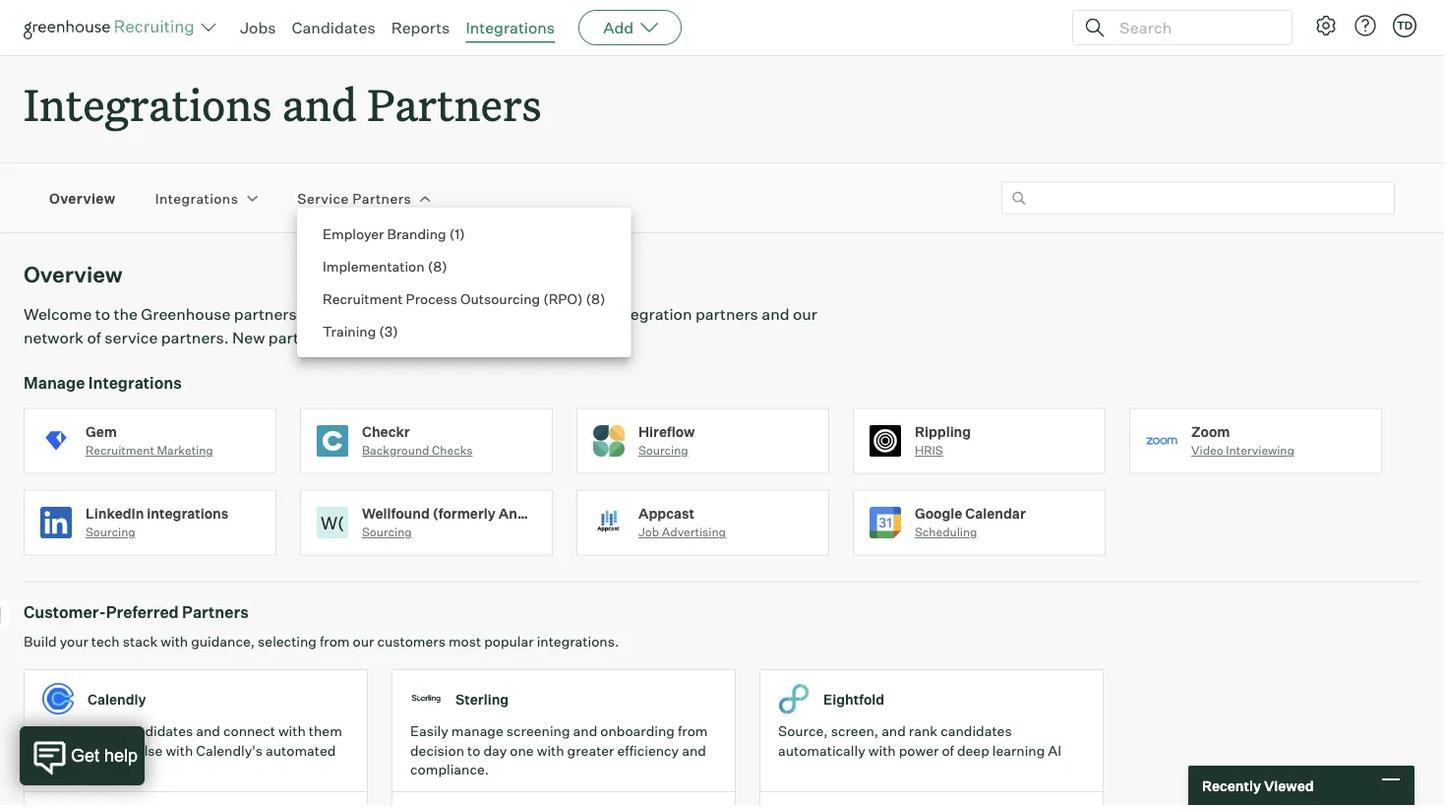 Task type: vqa. For each thing, say whether or not it's contained in the screenshot.


Task type: describe. For each thing, give the bounding box(es) containing it.
automated
[[266, 742, 336, 759]]

add button
[[579, 10, 682, 45]]

1 vertical spatial overview
[[24, 261, 123, 288]]

compliance.
[[410, 761, 489, 778]]

and inside source, screen, and rank candidates automatically with power of deep learning ai
[[882, 723, 906, 740]]

0 horizontal spatial 8
[[433, 257, 442, 275]]

with inside source, screen, and rank candidates automatically with power of deep learning ai
[[869, 742, 896, 759]]

1 horizontal spatial our
[[539, 304, 564, 324]]

learning
[[993, 742, 1046, 759]]

3
[[385, 322, 393, 340]]

marketing
[[157, 443, 213, 458]]

0 horizontal spatial partners
[[269, 328, 331, 348]]

ai
[[1049, 742, 1062, 759]]

training
[[323, 322, 376, 340]]

and inside welcome to the greenhouse partnerships page where you can explore our 450+ integration partners and our network of service partners. new partners are just a click away.
[[762, 304, 790, 324]]

checkr background checks
[[362, 423, 473, 458]]

deep
[[958, 742, 990, 759]]

configure image
[[1315, 14, 1339, 37]]

customers
[[377, 633, 446, 650]]

one
[[510, 742, 534, 759]]

network
[[24, 328, 84, 348]]

( right '(rpo)'
[[586, 290, 592, 307]]

partners for customer-preferred partners
[[182, 603, 249, 622]]

rippling hris
[[915, 423, 972, 458]]

1
[[455, 225, 460, 242]]

power
[[899, 742, 939, 759]]

impress
[[42, 723, 94, 740]]

your
[[60, 633, 88, 650]]

) up process
[[442, 257, 447, 275]]

top
[[97, 723, 119, 740]]

with inside easily manage screening and onboarding from decision to day one with greater efficiency and compliance.
[[537, 742, 565, 759]]

service
[[105, 328, 158, 348]]

jobs
[[240, 18, 276, 37]]

reports link
[[391, 18, 450, 37]]

selecting
[[258, 633, 317, 650]]

appcast job advertising
[[639, 505, 726, 540]]

just
[[362, 328, 389, 348]]

partners.
[[161, 328, 229, 348]]

scheduling
[[915, 525, 978, 540]]

recently viewed
[[1203, 777, 1315, 794]]

( right branding
[[449, 225, 455, 242]]

new
[[232, 328, 265, 348]]

0 horizontal spatial integrations link
[[155, 188, 239, 208]]

sourcing inside linkedin integrations sourcing
[[86, 525, 136, 540]]

to inside welcome to the greenhouse partnerships page where you can explore our 450+ integration partners and our network of service partners. new partners are just a click away.
[[95, 304, 110, 324]]

and inside impress top candidates and connect with them before anyone else with calendly's automated scheduling.
[[196, 723, 220, 740]]

greenhouse
[[141, 304, 231, 324]]

add
[[603, 18, 634, 37]]

from inside easily manage screening and onboarding from decision to day one with greater efficiency and compliance.
[[678, 723, 708, 740]]

outsourcing
[[461, 290, 541, 307]]

stack
[[123, 633, 158, 650]]

branding
[[387, 225, 446, 242]]

gem
[[86, 423, 117, 440]]

0 vertical spatial from
[[320, 633, 350, 650]]

candidates link
[[292, 18, 376, 37]]

build your tech stack with guidance, selecting from our customers most popular integrations.
[[24, 633, 619, 650]]

wellfound (formerly angellist talent) sourcing
[[362, 505, 614, 540]]

implementation ( 8 )
[[323, 257, 447, 275]]

with right else
[[166, 742, 193, 759]]

before
[[42, 742, 84, 759]]

sourcing inside wellfound (formerly angellist talent) sourcing
[[362, 525, 412, 540]]

service partners
[[298, 189, 412, 207]]

hris
[[915, 443, 944, 458]]

google calendar scheduling
[[915, 505, 1026, 540]]

welcome
[[24, 304, 92, 324]]

explore
[[481, 304, 536, 324]]

page
[[332, 304, 369, 324]]

employer
[[323, 225, 384, 242]]

recruitment inside gem recruitment marketing
[[86, 443, 154, 458]]

wellfound
[[362, 505, 430, 522]]

screen,
[[831, 723, 879, 740]]

integration
[[611, 304, 692, 324]]

rank
[[909, 723, 938, 740]]

of inside source, screen, and rank candidates automatically with power of deep learning ai
[[942, 742, 955, 759]]

service partners link
[[298, 188, 412, 208]]

day
[[484, 742, 507, 759]]

source, screen, and rank candidates automatically with power of deep learning ai
[[779, 723, 1062, 759]]

linkedin
[[86, 505, 144, 522]]

2 horizontal spatial our
[[793, 304, 818, 324]]

menu containing employer branding
[[297, 208, 631, 357]]

automatically
[[779, 742, 866, 759]]

rippling
[[915, 423, 972, 440]]

the
[[114, 304, 138, 324]]

checkr
[[362, 423, 410, 440]]

employer branding ( 1 )
[[323, 225, 465, 242]]

manage integrations
[[24, 373, 182, 392]]

sourcing inside hireflow sourcing
[[639, 443, 689, 458]]

w(
[[321, 512, 344, 533]]

implementation
[[323, 257, 425, 275]]

welcome to the greenhouse partnerships page where you can explore our 450+ integration partners and our network of service partners. new partners are just a click away.
[[24, 304, 818, 348]]

candidates inside impress top candidates and connect with them before anyone else with calendly's automated scheduling.
[[122, 723, 193, 740]]

onboarding
[[601, 723, 675, 740]]



Task type: locate. For each thing, give the bounding box(es) containing it.
recently
[[1203, 777, 1262, 794]]

partners right integration
[[696, 304, 759, 324]]

partners up 'guidance,'
[[182, 603, 249, 622]]

2 candidates from the left
[[941, 723, 1012, 740]]

) right branding
[[460, 225, 465, 242]]

0 vertical spatial partners
[[696, 304, 759, 324]]

partners down partnerships
[[269, 328, 331, 348]]

most
[[449, 633, 481, 650]]

decision
[[410, 742, 465, 759]]

customer-
[[24, 603, 106, 622]]

screening
[[507, 723, 570, 740]]

zoom
[[1192, 423, 1231, 440]]

hireflow
[[639, 423, 695, 440]]

from up efficiency
[[678, 723, 708, 740]]

8 up process
[[433, 257, 442, 275]]

of left service
[[87, 328, 101, 348]]

from right the selecting
[[320, 633, 350, 650]]

gem recruitment marketing
[[86, 423, 213, 458]]

sourcing
[[639, 443, 689, 458], [86, 525, 136, 540], [362, 525, 412, 540]]

integrations for integrations link to the left
[[155, 189, 239, 207]]

hireflow sourcing
[[639, 423, 695, 458]]

) right '(rpo)'
[[600, 290, 606, 307]]

integrations for integrations and partners
[[24, 75, 272, 133]]

video
[[1192, 443, 1224, 458]]

1 horizontal spatial sourcing
[[362, 525, 412, 540]]

viewed
[[1265, 777, 1315, 794]]

google
[[915, 505, 963, 522]]

calendly's
[[196, 742, 263, 759]]

integrations
[[147, 505, 229, 522]]

2 horizontal spatial sourcing
[[639, 443, 689, 458]]

and
[[282, 75, 357, 133], [762, 304, 790, 324], [196, 723, 220, 740], [573, 723, 598, 740], [882, 723, 906, 740], [682, 742, 707, 759]]

reports
[[391, 18, 450, 37]]

1 candidates from the left
[[122, 723, 193, 740]]

greenhouse recruiting image
[[24, 16, 201, 39]]

partnerships
[[234, 304, 328, 324]]

of left deep
[[942, 742, 955, 759]]

1 vertical spatial partners
[[353, 189, 412, 207]]

from
[[320, 633, 350, 650], [678, 723, 708, 740]]

our
[[539, 304, 564, 324], [793, 304, 818, 324], [353, 633, 374, 650]]

0 vertical spatial 8
[[433, 257, 442, 275]]

menu
[[297, 208, 631, 357]]

calendly
[[88, 690, 146, 708]]

to inside easily manage screening and onboarding from decision to day one with greater efficiency and compliance.
[[468, 742, 481, 759]]

calendar
[[966, 505, 1026, 522]]

a
[[393, 328, 401, 348]]

0 horizontal spatial to
[[95, 304, 110, 324]]

candidates inside source, screen, and rank candidates automatically with power of deep learning ai
[[941, 723, 1012, 740]]

0 vertical spatial of
[[87, 328, 101, 348]]

with down the screening
[[537, 742, 565, 759]]

0 horizontal spatial of
[[87, 328, 101, 348]]

candidates up else
[[122, 723, 193, 740]]

advertising
[[662, 525, 726, 540]]

jobs link
[[240, 18, 276, 37]]

partners
[[367, 75, 542, 133], [353, 189, 412, 207], [182, 603, 249, 622]]

recruitment up training ( 3 )
[[323, 290, 403, 307]]

talent)
[[566, 505, 614, 522]]

recruitment process outsourcing (rpo) ( 8 )
[[323, 290, 606, 307]]

0 horizontal spatial our
[[353, 633, 374, 650]]

popular
[[484, 633, 534, 650]]

of
[[87, 328, 101, 348], [942, 742, 955, 759]]

sterling
[[456, 690, 509, 708]]

click
[[405, 328, 439, 348]]

where
[[372, 304, 417, 324]]

(
[[449, 225, 455, 242], [428, 257, 433, 275], [586, 290, 592, 307], [379, 322, 385, 340]]

build
[[24, 633, 57, 650]]

1 horizontal spatial recruitment
[[323, 290, 403, 307]]

training ( 3 )
[[323, 322, 398, 340]]

with right stack
[[161, 633, 188, 650]]

linkedin integrations sourcing
[[86, 505, 229, 540]]

1 vertical spatial 8
[[592, 290, 600, 307]]

450+
[[567, 304, 608, 324]]

td button
[[1390, 10, 1421, 41]]

else
[[137, 742, 163, 759]]

1 horizontal spatial of
[[942, 742, 955, 759]]

partners inside service partners link
[[353, 189, 412, 207]]

0 vertical spatial integrations link
[[466, 18, 555, 37]]

you
[[420, 304, 447, 324]]

integrations and partners
[[24, 75, 542, 133]]

) right "just"
[[393, 322, 398, 340]]

zoom video interviewing
[[1192, 423, 1295, 458]]

source,
[[779, 723, 828, 740]]

integrations for integrations link to the right
[[466, 18, 555, 37]]

checks
[[432, 443, 473, 458]]

1 vertical spatial of
[[942, 742, 955, 759]]

connect
[[223, 723, 275, 740]]

easily manage screening and onboarding from decision to day one with greater efficiency and compliance.
[[410, 723, 708, 778]]

to down manage at the bottom left of the page
[[468, 742, 481, 759]]

0 vertical spatial partners
[[367, 75, 542, 133]]

efficiency
[[618, 742, 679, 759]]

to
[[95, 304, 110, 324], [468, 742, 481, 759]]

candidates
[[122, 723, 193, 740], [941, 723, 1012, 740]]

with down screen,
[[869, 742, 896, 759]]

0 vertical spatial overview
[[49, 189, 116, 207]]

tech
[[91, 633, 120, 650]]

0 vertical spatial recruitment
[[323, 290, 403, 307]]

0 horizontal spatial sourcing
[[86, 525, 136, 540]]

sourcing down linkedin
[[86, 525, 136, 540]]

1 horizontal spatial candidates
[[941, 723, 1012, 740]]

guidance,
[[191, 633, 255, 650]]

1 vertical spatial to
[[468, 742, 481, 759]]

partners up employer branding ( 1 )
[[353, 189, 412, 207]]

1 horizontal spatial 8
[[592, 290, 600, 307]]

process
[[406, 290, 458, 307]]

manage
[[24, 373, 85, 392]]

(formerly
[[433, 505, 496, 522]]

1 horizontal spatial integrations link
[[466, 18, 555, 37]]

8
[[433, 257, 442, 275], [592, 290, 600, 307]]

1 horizontal spatial from
[[678, 723, 708, 740]]

to left the
[[95, 304, 110, 324]]

( up process
[[428, 257, 433, 275]]

with
[[161, 633, 188, 650], [278, 723, 306, 740], [166, 742, 193, 759], [537, 742, 565, 759], [869, 742, 896, 759]]

1 vertical spatial integrations link
[[155, 188, 239, 208]]

sourcing down hireflow
[[639, 443, 689, 458]]

sourcing down wellfound
[[362, 525, 412, 540]]

1 horizontal spatial to
[[468, 742, 481, 759]]

integrations
[[466, 18, 555, 37], [24, 75, 272, 133], [155, 189, 239, 207], [88, 373, 182, 392]]

0 vertical spatial to
[[95, 304, 110, 324]]

Search text field
[[1115, 13, 1275, 42]]

partners down reports
[[367, 75, 542, 133]]

( left a
[[379, 322, 385, 340]]

1 vertical spatial from
[[678, 723, 708, 740]]

of inside welcome to the greenhouse partnerships page where you can explore our 450+ integration partners and our network of service partners. new partners are just a click away.
[[87, 328, 101, 348]]

2 vertical spatial partners
[[182, 603, 249, 622]]

(rpo)
[[543, 290, 583, 307]]

are
[[335, 328, 358, 348]]

scheduling.
[[42, 761, 118, 778]]

candidates up deep
[[941, 723, 1012, 740]]

preferred
[[106, 603, 179, 622]]

recruitment down gem
[[86, 443, 154, 458]]

0 horizontal spatial recruitment
[[86, 443, 154, 458]]

with up automated
[[278, 723, 306, 740]]

eightfold
[[824, 690, 885, 708]]

angellist
[[499, 505, 564, 522]]

greater
[[568, 742, 615, 759]]

integrations link
[[466, 18, 555, 37], [155, 188, 239, 208]]

job
[[639, 525, 660, 540]]

0 horizontal spatial candidates
[[122, 723, 193, 740]]

8 right '(rpo)'
[[592, 290, 600, 307]]

0 horizontal spatial from
[[320, 633, 350, 650]]

None text field
[[1002, 182, 1396, 214]]

customer-preferred partners
[[24, 603, 249, 622]]

partners for integrations and partners
[[367, 75, 542, 133]]

td
[[1397, 19, 1413, 32]]

1 vertical spatial recruitment
[[86, 443, 154, 458]]

can
[[451, 304, 477, 324]]

1 horizontal spatial partners
[[696, 304, 759, 324]]

1 vertical spatial partners
[[269, 328, 331, 348]]



